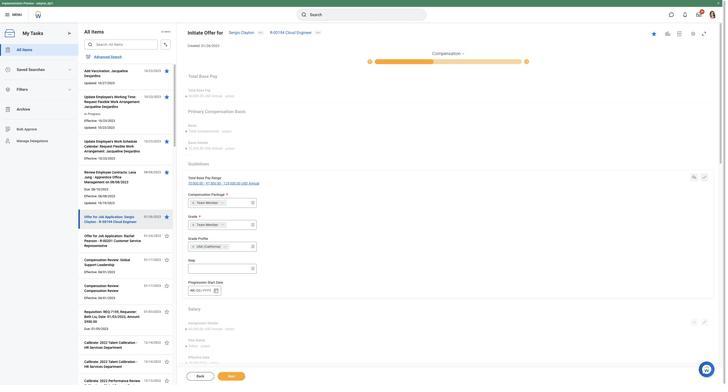 Task type: vqa. For each thing, say whether or not it's contained in the screenshot.


Task type: describe. For each thing, give the bounding box(es) containing it.
grade profile
[[188, 237, 208, 241]]

0 vertical spatial pay
[[210, 74, 217, 79]]

total inside total base pay range 70,000.00 - 97,500.00 - 125,000.00 usd annual
[[188, 176, 196, 180]]

requisition:
[[84, 310, 102, 314]]

grade for grade
[[188, 215, 197, 219]]

update employee's work schedule calendar: request flexible work arrangement: jacqueline desjardins
[[84, 140, 140, 153]]

Step field
[[188, 265, 249, 274]]

gear image
[[691, 31, 696, 36]]

jacqueline inside update employee's work schedule calendar: request flexible work arrangement: jacqueline desjardins
[[106, 150, 123, 153]]

33 for 33
[[701, 10, 704, 13]]

1 horizontal spatial 01/26/2023
[[201, 44, 220, 48]]

progression start date group
[[188, 286, 221, 296]]

1 vertical spatial pay
[[205, 88, 211, 92]]

jung
[[84, 175, 92, 179]]

customer
[[114, 239, 129, 243]]

‎- for clayton
[[97, 220, 98, 224]]

effective: 04/01/2023 for support
[[84, 271, 115, 274]]

employee's for flexible
[[96, 95, 113, 99]]

implementation preview -   adeptai_dpt1
[[2, 2, 53, 5]]

compensation inside navigation
[[432, 51, 461, 56]]

33 for 33 items
[[161, 30, 164, 33]]

chevron down image for filters
[[68, 88, 72, 92]]

service
[[130, 239, 141, 243]]

items inside button
[[22, 48, 32, 52]]

configure image
[[85, 54, 91, 60]]

bulk
[[17, 127, 23, 131]]

notifications large image
[[683, 12, 688, 17]]

basis details
[[188, 141, 208, 145]]

0 vertical spatial r-
[[270, 30, 274, 35]]

yyyy
[[203, 289, 211, 293]]

annual for assignment details
[[212, 327, 223, 331]]

97,500.00
[[206, 182, 221, 186]]

initiate offer for
[[188, 30, 223, 36]]

usd for basis details
[[205, 147, 211, 151]]

60,000.00 for assignment
[[189, 327, 204, 331]]

requisition: req-7159, requester: beth liu, date: 01/03/2023, amount: $900.00 button
[[84, 309, 141, 325]]

initiate
[[188, 30, 203, 36]]

offer for job application: sergio clayton ‎- r-00194 cloud engineer button
[[84, 214, 141, 225]]

effective: 08/08/2023
[[84, 195, 115, 198]]

usa (california) element
[[197, 245, 221, 249]]

related actions image for grade
[[221, 223, 224, 227]]

clock check image
[[5, 67, 11, 73]]

0 vertical spatial offer
[[204, 30, 216, 36]]

annual for basis details
[[212, 147, 223, 151]]

progress
[[88, 112, 101, 116]]

my
[[23, 30, 29, 36]]

req-
[[103, 310, 111, 314]]

‎- for pearson
[[98, 239, 99, 243]]

1 vertical spatial base
[[197, 88, 204, 92]]

star image for 01/24/2023
[[164, 233, 170, 239]]

usa (california)
[[197, 245, 221, 249]]

primary
[[188, 109, 204, 114]]

support inside compensation review: global support leadership
[[84, 263, 97, 267]]

team member, press delete to clear value. option for grade
[[190, 222, 227, 228]]

basis for basis details
[[188, 141, 197, 145]]

updated: 10/27/2023
[[84, 81, 115, 85]]

my tasks element
[[0, 23, 78, 386]]

prompts image for package
[[250, 200, 256, 206]]

04/01/2023 for review
[[98, 297, 115, 300]]

1 calibrate: 2022 talent calibration - hr services department button from the top
[[84, 340, 141, 351]]

date:
[[98, 315, 106, 319]]

salary for salary added
[[189, 344, 198, 348]]

(california)
[[204, 245, 221, 249]]

in
[[84, 112, 87, 116]]

usd inside total base pay range 70,000.00 - 97,500.00 - 125,000.00 usd annual
[[242, 182, 248, 186]]

04/01/2023 for support
[[98, 271, 115, 274]]

2 calibrate: 2022 talent calibration - hr services department button from the top
[[84, 359, 141, 370]]

01/05/2023
[[91, 327, 108, 331]]

0 vertical spatial 08/08/2023
[[144, 171, 161, 174]]

team member, press delete to clear value. option for compensation package
[[190, 200, 227, 206]]

tasks
[[30, 30, 43, 36]]

offer for offer for job application: sergio clayton ‎- r-00194 cloud engineer
[[84, 215, 92, 219]]

assignment details element
[[185, 325, 235, 332]]

1 horizontal spatial 00194
[[274, 30, 285, 35]]

filters
[[17, 87, 28, 92]]

total base pay element containing 60,000.00 usd annual
[[185, 92, 235, 99]]

compensation package
[[188, 193, 225, 197]]

employee's for request
[[96, 140, 113, 144]]

flexible inside update employee's work schedule calendar: request flexible work arrangement: jacqueline desjardins
[[113, 145, 125, 149]]

r-00194 cloud engineer link
[[270, 30, 312, 35]]

compensation review: global support leadership button
[[84, 257, 141, 268]]

update employee's work schedule calendar: request flexible work arrangement: jacqueline desjardins button
[[84, 139, 141, 154]]

flexible inside update employee's working time: request flexible work arrangement: jacqueline desjardins
[[98, 100, 110, 104]]

compensation review: compensation review
[[84, 284, 119, 293]]

star image for effective: 04/01/2023
[[164, 283, 170, 289]]

usd for assignment details
[[205, 327, 211, 331]]

edit image
[[702, 320, 707, 325]]

0 vertical spatial for
[[217, 30, 223, 36]]

bulk approve link
[[0, 124, 78, 135]]

12/14/2022 for 1st calibrate: 2022 talent calibration - hr services department button from the top
[[144, 341, 161, 345]]

effective: for compensation review: global support leadership
[[84, 271, 97, 274]]

justify image
[[4, 12, 10, 18]]

33 button
[[694, 9, 705, 20]]

preview
[[23, 2, 34, 5]]

talent for 2nd calibrate: 2022 talent calibration - hr services department button from the top of the item list element at the left of the page
[[108, 360, 118, 364]]

management
[[84, 180, 105, 184]]

plan name
[[188, 339, 205, 343]]

mm / dd / yyyy
[[190, 289, 211, 293]]

star image for due: 08/10/2023
[[164, 170, 170, 175]]

jacqueline inside update employee's working time: request flexible work arrangement: jacqueline desjardins
[[84, 105, 101, 109]]

one-time payment button
[[524, 59, 552, 64]]

star image for 01/26/2023
[[164, 214, 170, 220]]

payment
[[540, 60, 552, 63]]

0 vertical spatial clayton
[[241, 30, 254, 35]]

rachel
[[124, 234, 134, 238]]

assignment details
[[188, 322, 218, 325]]

all inside item list element
[[84, 29, 90, 35]]

all items inside item list element
[[84, 29, 104, 35]]

search image
[[88, 42, 93, 47]]

guidelines element
[[183, 157, 714, 300]]

for for offer for job application: rachel pearson ‎- r-00201 customer service representative
[[93, 234, 97, 238]]

performance
[[109, 379, 129, 383]]

2 hr from the top
[[84, 365, 89, 369]]

effective: for compensation review: compensation review
[[84, 297, 97, 300]]

0 vertical spatial calibration
[[119, 341, 135, 345]]

liu,
[[92, 315, 98, 319]]

team member element for compensation package
[[197, 201, 218, 205]]

item list element
[[78, 23, 177, 386]]

Search: All Items text field
[[84, 40, 158, 50]]

updated: 10/19/2023
[[84, 201, 115, 205]]

sergio inside 'offer for job application: sergio clayton ‎- r-00194 cloud engineer'
[[124, 215, 134, 219]]

application: for customer
[[105, 234, 123, 238]]

manage delegations
[[17, 139, 48, 143]]

calibrate: 2022 performance review calibration - global support center
[[84, 379, 140, 386]]

1 hr from the top
[[84, 346, 89, 350]]

0 vertical spatial engineer
[[297, 30, 312, 35]]

review employee contracts: lena jung - apprentice office management on 08/08/2023
[[84, 171, 136, 184]]

grade for grade profile
[[188, 237, 197, 241]]

offer for offer for job application: rachel pearson ‎- r-00201 customer service representative
[[84, 234, 92, 238]]

usd for total base pay
[[205, 94, 211, 98]]

range
[[212, 176, 221, 180]]

effective date 10/28/2023 added
[[188, 356, 219, 366]]

manage delegations link
[[0, 135, 78, 147]]

08/10/2023
[[91, 188, 108, 191]]

add vaccination: jacqueline desjardins
[[84, 69, 128, 78]]

effective: 04/01/2023 for review
[[84, 297, 115, 300]]

calendar image
[[213, 288, 219, 294]]

items
[[164, 30, 171, 33]]

x small image
[[191, 201, 196, 206]]

review for compensation
[[108, 289, 118, 293]]

adeptai_dpt1
[[36, 2, 53, 5]]

prompts image for profile
[[250, 244, 256, 250]]

talent for 1st calibrate: 2022 talent calibration - hr services department button from the top
[[108, 341, 118, 345]]

add
[[84, 69, 90, 73]]

desjardins inside add vaccination: jacqueline desjardins
[[84, 74, 101, 78]]

1 vertical spatial calibration
[[119, 360, 135, 364]]

clayton inside 'offer for job application: sergio clayton ‎- r-00194 cloud engineer'
[[84, 220, 96, 224]]

bulk approve
[[17, 127, 37, 131]]

1 / from the left
[[195, 289, 197, 293]]

profile
[[198, 237, 208, 241]]

saved
[[17, 67, 27, 72]]

1 total base pay from the top
[[188, 74, 217, 79]]

basis element
[[185, 127, 231, 134]]

archive button
[[0, 104, 78, 115]]

prompts image for step
[[250, 266, 256, 272]]

arrangement: inside update employee's working time: request flexible work arrangement: jacqueline desjardins
[[119, 100, 140, 104]]

review inside the review employee contracts: lena jung - apprentice office management on 08/08/2023
[[84, 171, 95, 175]]

10/27/2023
[[98, 81, 115, 85]]

pay inside total base pay range 70,000.00 - 97,500.00 - 125,000.00 usd annual
[[205, 176, 211, 180]]

star image for effective: 10/23/2023
[[164, 139, 170, 145]]

job for 00194
[[98, 215, 104, 219]]

my tasks
[[23, 30, 43, 36]]

0 vertical spatial basis
[[235, 109, 246, 114]]

request inside update employee's working time: request flexible work arrangement: jacqueline desjardins
[[84, 100, 97, 104]]

total base pay element containing total base pay
[[183, 69, 714, 102]]

1 horizontal spatial sergio
[[229, 30, 240, 35]]

support inside the calibrate: 2022 performance review calibration - global support center
[[115, 384, 127, 386]]

added inside total compensation added
[[222, 130, 231, 134]]

prompts image for grade
[[250, 222, 256, 228]]

- inside menu banner
[[35, 2, 36, 5]]

lena
[[129, 171, 136, 175]]

star image for add vaccination: jacqueline desjardins
[[164, 68, 170, 74]]

advanced search
[[94, 55, 122, 59]]

1 vertical spatial work
[[114, 140, 122, 144]]

approve
[[24, 127, 37, 131]]

saved searches button
[[0, 64, 78, 76]]

chevron left image
[[367, 59, 373, 63]]

x image
[[692, 320, 697, 325]]

updated: 10/23/2023
[[84, 126, 115, 130]]

sergio clayton link
[[229, 30, 254, 35]]

rename image
[[5, 126, 11, 132]]

7159,
[[111, 310, 119, 314]]

3 effective: from the top
[[84, 195, 97, 198]]

salary for salary
[[188, 307, 201, 312]]

undo l image
[[692, 175, 697, 180]]

basis details element
[[185, 144, 235, 151]]

package
[[211, 193, 225, 197]]

representative
[[84, 244, 107, 248]]

transformation import image
[[67, 31, 72, 36]]

add vaccination: jacqueline desjardins button
[[84, 68, 141, 79]]

compensation button
[[432, 51, 461, 57]]

star image for 12/14/2022
[[164, 359, 170, 365]]

view related information image
[[665, 31, 671, 37]]

progression start date
[[188, 281, 223, 285]]

review: for global
[[108, 258, 119, 262]]

2 vertical spatial 08/08/2023
[[98, 195, 115, 198]]

related actions image for grade profile
[[223, 245, 227, 249]]

primary compensation basis
[[188, 109, 246, 114]]

delegations
[[30, 139, 48, 143]]

- inside the calibrate: 2022 performance review calibration - global support center
[[102, 384, 103, 386]]

72,000.00 usd annual added
[[189, 147, 235, 151]]



Task type: locate. For each thing, give the bounding box(es) containing it.
1 prompts image from the top
[[250, 222, 256, 228]]

60,000.00 usd annual added for assignment details
[[189, 327, 235, 331]]

annual for total base pay
[[212, 94, 223, 98]]

2 effective: from the top
[[84, 157, 97, 161]]

star image for 12/13/2022
[[164, 378, 170, 384]]

added
[[225, 94, 235, 98], [222, 130, 231, 134], [225, 147, 235, 151], [225, 327, 235, 331], [201, 345, 210, 349], [209, 362, 219, 366]]

review
[[84, 171, 95, 175], [108, 289, 118, 293], [129, 379, 140, 383]]

usa (california), press delete to clear value. option
[[190, 244, 229, 250]]

member down compensation package
[[206, 201, 218, 205]]

1 team member from the top
[[197, 201, 218, 205]]

1 vertical spatial items
[[22, 48, 32, 52]]

items inside item list element
[[91, 29, 104, 35]]

1 horizontal spatial arrangement:
[[119, 100, 140, 104]]

chevron down image for saved searches
[[68, 68, 72, 72]]

2 vertical spatial jacqueline
[[106, 150, 123, 153]]

0 vertical spatial effective: 10/23/2023
[[84, 119, 115, 123]]

desjardins down working
[[102, 105, 118, 109]]

x small image left usa
[[191, 245, 196, 250]]

0 vertical spatial member
[[206, 201, 218, 205]]

usd down assignment details
[[205, 327, 211, 331]]

review: down leadership
[[108, 284, 119, 288]]

global inside compensation review: global support leadership
[[120, 258, 130, 262]]

related actions image right (california)
[[223, 245, 227, 249]]

1 vertical spatial related actions image
[[223, 245, 227, 249]]

check image
[[702, 175, 707, 180]]

2 vertical spatial work
[[126, 145, 134, 149]]

6 star image from the top
[[164, 359, 170, 365]]

2 vertical spatial offer
[[84, 234, 92, 238]]

review: for compensation
[[108, 284, 119, 288]]

1 member from the top
[[206, 201, 218, 205]]

review: inside compensation review: global support leadership
[[108, 258, 119, 262]]

details for assignment details
[[208, 322, 218, 325]]

grade left profile
[[188, 237, 197, 241]]

on
[[105, 180, 109, 184]]

star image
[[164, 139, 170, 145], [164, 170, 170, 175], [164, 214, 170, 220], [164, 233, 170, 239], [164, 283, 170, 289], [164, 359, 170, 365], [164, 378, 170, 384]]

review up 7159,
[[108, 289, 118, 293]]

calibrate: inside the calibrate: 2022 performance review calibration - global support center
[[84, 379, 99, 383]]

all up saved
[[17, 48, 21, 52]]

work inside update employee's working time: request flexible work arrangement: jacqueline desjardins
[[110, 100, 118, 104]]

offer inside 'offer for job application: sergio clayton ‎- r-00194 cloud engineer'
[[84, 215, 92, 219]]

next button
[[218, 373, 245, 381]]

update down updated: 10/27/2023
[[84, 95, 95, 99]]

compensation inside total compensation added
[[197, 130, 220, 133]]

0 vertical spatial due:
[[84, 188, 91, 191]]

request right "calendar:"
[[100, 145, 112, 149]]

menu button
[[0, 7, 28, 23]]

usd right 125,000.00
[[242, 182, 248, 186]]

team for compensation package
[[197, 201, 205, 205]]

assignment
[[188, 322, 207, 325]]

2 team member element from the top
[[197, 223, 218, 227]]

‎- down the "updated: 10/19/2023"
[[97, 220, 98, 224]]

2 clipboard image from the top
[[5, 107, 11, 113]]

1 vertical spatial application:
[[105, 234, 123, 238]]

2 12/14/2022 from the top
[[144, 360, 161, 364]]

2 review: from the top
[[108, 284, 119, 288]]

60,000.00 inside assignment details element
[[189, 327, 204, 331]]

calibrate: 2022 performance review calibration - global support center button
[[84, 378, 141, 386]]

1 vertical spatial details
[[208, 322, 218, 325]]

/
[[195, 289, 197, 293], [201, 289, 203, 293]]

1 60,000.00 usd annual added from the top
[[189, 94, 235, 98]]

1 vertical spatial 60,000.00
[[189, 327, 204, 331]]

effective: down "calendar:"
[[84, 157, 97, 161]]

filters button
[[0, 84, 78, 96]]

update for update employee's working time: request flexible work arrangement: jacqueline desjardins
[[84, 95, 95, 99]]

60,000.00 usd annual added inside total base pay element
[[189, 94, 235, 98]]

menu banner
[[0, 0, 723, 23]]

2 x small image from the top
[[191, 245, 196, 250]]

member for compensation package
[[206, 201, 218, 205]]

r- for offer for job application: sergio clayton ‎- r-00194 cloud engineer
[[99, 220, 103, 224]]

due: down $900.00
[[84, 327, 91, 331]]

2 total base pay from the top
[[188, 88, 211, 92]]

33 inside item list element
[[161, 30, 164, 33]]

all items inside button
[[17, 48, 32, 52]]

2 due: from the top
[[84, 327, 91, 331]]

work left 'schedule'
[[114, 140, 122, 144]]

team member element for grade
[[197, 223, 218, 227]]

related actions image
[[221, 223, 224, 227], [223, 245, 227, 249]]

01/26/2023 down initiate offer for at the top left of the page
[[201, 44, 220, 48]]

team member up profile
[[197, 223, 218, 227]]

grade down x small image
[[188, 215, 197, 219]]

team member for compensation package
[[197, 201, 218, 205]]

all items
[[84, 29, 104, 35], [17, 48, 32, 52]]

1 vertical spatial 08/08/2023
[[110, 180, 128, 184]]

01/17/2023
[[144, 258, 161, 262], [144, 284, 161, 288]]

1 chevron down image from the top
[[68, 68, 72, 72]]

1 team from the top
[[197, 201, 205, 205]]

1 clipboard image from the top
[[5, 47, 11, 53]]

pay
[[210, 74, 217, 79], [205, 88, 211, 92], [205, 176, 211, 180]]

2022 left performance
[[100, 379, 108, 383]]

profile logan mcneil image
[[709, 11, 717, 20]]

apprentice
[[95, 175, 111, 179]]

review up jung
[[84, 171, 95, 175]]

offer for job application: rachel pearson ‎- r-00201 customer service representative
[[84, 234, 141, 248]]

update inside update employee's work schedule calendar: request flexible work arrangement: jacqueline desjardins
[[84, 140, 95, 144]]

r- inside 'offer for job application: sergio clayton ‎- r-00194 cloud engineer'
[[99, 220, 103, 224]]

0 vertical spatial all
[[84, 29, 90, 35]]

guidelines
[[188, 161, 209, 167]]

2 services from the top
[[90, 365, 103, 369]]

calibrate: 2022 talent calibration - hr services department down 01/05/2023
[[84, 341, 137, 350]]

0 vertical spatial cloud
[[286, 30, 296, 35]]

amount:
[[127, 315, 140, 319]]

team member, press delete to clear value. option down compensation package
[[190, 200, 227, 206]]

1 horizontal spatial engineer
[[297, 30, 312, 35]]

0 vertical spatial base
[[199, 74, 209, 79]]

review inside the calibrate: 2022 performance review calibration - global support center
[[129, 379, 140, 383]]

effective date element
[[188, 359, 219, 366]]

effective: 10/23/2023 up updated: 10/23/2023
[[84, 119, 115, 123]]

1 services from the top
[[90, 346, 103, 350]]

global
[[120, 258, 130, 262], [104, 384, 114, 386]]

for inside offer for job application: rachel pearson ‎- r-00201 customer service representative
[[93, 234, 97, 238]]

0 vertical spatial support
[[84, 263, 97, 267]]

1 review: from the top
[[108, 258, 119, 262]]

r-00194 cloud engineer
[[270, 30, 312, 35]]

details up 72,000.00
[[198, 141, 208, 145]]

01/03/2023
[[144, 310, 161, 314]]

chevron right image
[[524, 59, 530, 63]]

sergio clayton
[[229, 30, 254, 35]]

clipboard image inside all items button
[[5, 47, 11, 53]]

1 vertical spatial basis
[[188, 124, 197, 128]]

1 vertical spatial team member, press delete to clear value. option
[[190, 222, 227, 228]]

1 horizontal spatial cloud
[[286, 30, 296, 35]]

chevron down image inside saved searches dropdown button
[[68, 68, 72, 72]]

effective: for update employee's work schedule calendar: request flexible work arrangement: jacqueline desjardins
[[84, 157, 97, 161]]

team member element
[[197, 201, 218, 205], [197, 223, 218, 227]]

2 team from the top
[[197, 223, 205, 227]]

1 vertical spatial cloud
[[113, 220, 122, 224]]

3 updated: from the top
[[84, 201, 97, 205]]

work down 'schedule'
[[126, 145, 134, 149]]

1 calibrate: 2022 talent calibration - hr services department from the top
[[84, 341, 137, 350]]

clipboard image left archive
[[5, 107, 11, 113]]

compensation inside compensation review: global support leadership
[[84, 258, 107, 262]]

2 member from the top
[[206, 223, 218, 227]]

review: up leadership
[[108, 258, 119, 262]]

60,000.00 inside total base pay element
[[189, 94, 204, 98]]

0 vertical spatial 01/17/2023
[[144, 258, 161, 262]]

view printable version (pdf) image
[[677, 31, 683, 37]]

desjardins down 'schedule'
[[124, 150, 140, 153]]

services up the calibrate: 2022 performance review calibration - global support center on the bottom
[[90, 365, 103, 369]]

start
[[208, 281, 215, 285]]

engineer
[[297, 30, 312, 35], [123, 220, 137, 224]]

0 vertical spatial global
[[120, 258, 130, 262]]

arrangement: down the time:
[[119, 100, 140, 104]]

0 vertical spatial arrangement:
[[119, 100, 140, 104]]

review inside compensation review: compensation review
[[108, 289, 118, 293]]

1 due: from the top
[[84, 188, 91, 191]]

1 vertical spatial date
[[203, 356, 210, 360]]

1 vertical spatial department
[[104, 365, 122, 369]]

1 updated: from the top
[[84, 81, 97, 85]]

details for basis details
[[198, 141, 208, 145]]

1 12/14/2022 from the top
[[144, 341, 161, 345]]

back
[[197, 375, 204, 379]]

calibrate: 2022 talent calibration - hr services department for 2nd calibrate: 2022 talent calibration - hr services department button from the top of the item list element at the left of the page
[[84, 360, 137, 369]]

0 horizontal spatial engineer
[[123, 220, 137, 224]]

for for offer for job application: sergio clayton ‎- r-00194 cloud engineer
[[93, 215, 97, 219]]

2 prompts image from the top
[[250, 266, 256, 272]]

offer down the "updated: 10/19/2023"
[[84, 215, 92, 219]]

employee's inside update employee's work schedule calendar: request flexible work arrangement: jacqueline desjardins
[[96, 140, 113, 144]]

0 horizontal spatial sergio
[[124, 215, 134, 219]]

effective: 04/01/2023 down leadership
[[84, 271, 115, 274]]

compensation navigation
[[183, 51, 714, 64]]

calibrate: for 2nd calibrate: 2022 talent calibration - hr services department button from the top of the item list element at the left of the page
[[84, 360, 99, 364]]

2 employee's from the top
[[96, 140, 113, 144]]

next
[[228, 375, 235, 379]]

08/08/2023 down office
[[110, 180, 128, 184]]

0 horizontal spatial date
[[203, 356, 210, 360]]

details
[[198, 141, 208, 145], [208, 322, 218, 325]]

annual down assignment details
[[212, 327, 223, 331]]

3 2022 from the top
[[100, 379, 108, 383]]

desjardins down the add
[[84, 74, 101, 78]]

01/17/2023 for compensation review: compensation review
[[144, 284, 161, 288]]

due: down management
[[84, 188, 91, 191]]

basis for basis
[[188, 124, 197, 128]]

total compensation added
[[189, 130, 231, 134]]

0 vertical spatial grade
[[188, 215, 197, 219]]

1 vertical spatial x small image
[[191, 245, 196, 250]]

services
[[90, 346, 103, 350], [90, 365, 103, 369]]

0 horizontal spatial clayton
[[84, 220, 96, 224]]

user plus image
[[5, 138, 11, 144]]

2022 for 12/13/2022's star image
[[100, 379, 108, 383]]

3 star image from the top
[[164, 214, 170, 220]]

review: inside compensation review: compensation review
[[108, 284, 119, 288]]

engineer up the rachel
[[123, 220, 137, 224]]

usa
[[197, 245, 203, 249]]

jacqueline down 'schedule'
[[106, 150, 123, 153]]

requester:
[[120, 310, 137, 314]]

salary added
[[189, 344, 210, 349]]

1 2022 from the top
[[100, 341, 108, 345]]

annual inside total base pay element
[[212, 94, 223, 98]]

0 vertical spatial 60,000.00 usd annual added
[[189, 94, 235, 98]]

cloud inside 'offer for job application: sergio clayton ‎- r-00194 cloud engineer'
[[113, 220, 122, 224]]

1 grade from the top
[[188, 215, 197, 219]]

job up 00201
[[98, 234, 104, 238]]

perspective image
[[5, 87, 11, 93]]

1 effective: from the top
[[84, 119, 97, 123]]

department down 01/05/2023
[[104, 346, 122, 350]]

5 star image from the top
[[164, 283, 170, 289]]

team for grade
[[197, 223, 205, 227]]

support left leadership
[[84, 263, 97, 267]]

team member, press delete to clear value. option
[[190, 200, 227, 206], [190, 222, 227, 228]]

clipboard image for all items
[[5, 47, 11, 53]]

job for 00201
[[98, 234, 104, 238]]

added inside 72,000.00 usd annual added
[[225, 147, 235, 151]]

details right assignment
[[208, 322, 218, 325]]

1 vertical spatial all
[[17, 48, 21, 52]]

125,000.00
[[224, 182, 241, 186]]

total base pay range 70,000.00 - 97,500.00 - 125,000.00 usd annual
[[188, 176, 259, 186]]

salary up assignment
[[188, 307, 201, 312]]

calibrate: for 1st calibrate: 2022 talent calibration - hr services department button from the top
[[84, 341, 99, 345]]

step
[[188, 259, 195, 263]]

application: down 10/19/2023 at the bottom of page
[[105, 215, 123, 219]]

0 vertical spatial review
[[84, 171, 95, 175]]

2 vertical spatial for
[[93, 234, 97, 238]]

flexible up "progress"
[[98, 100, 110, 104]]

application:
[[105, 215, 123, 219], [105, 234, 123, 238]]

0 vertical spatial request
[[84, 100, 97, 104]]

team member element down compensation package
[[197, 201, 218, 205]]

team member down compensation package
[[197, 201, 218, 205]]

1 x small image from the top
[[191, 223, 196, 228]]

2 grade from the top
[[188, 237, 197, 241]]

08/08/2023 inside the review employee contracts: lena jung - apprentice office management on 08/08/2023
[[110, 180, 128, 184]]

0 vertical spatial application:
[[105, 215, 123, 219]]

2022 for star image related to 12/14/2022
[[100, 360, 108, 364]]

2022 up calibrate: 2022 performance review calibration - global support center 'button'
[[100, 360, 108, 364]]

requisition: req-7159, requester: beth liu, date: 01/03/2023, amount: $900.00
[[84, 310, 140, 324]]

services for 1st calibrate: 2022 talent calibration - hr services department button from the top
[[90, 346, 103, 350]]

0 vertical spatial review:
[[108, 258, 119, 262]]

annual inside total base pay range 70,000.00 - 97,500.00 - 125,000.00 usd annual
[[249, 182, 259, 186]]

0 vertical spatial team member
[[197, 201, 218, 205]]

1 talent from the top
[[108, 341, 118, 345]]

effective: 04/01/2023
[[84, 271, 115, 274], [84, 297, 115, 300]]

updated: for review
[[84, 201, 97, 205]]

2 star image from the top
[[164, 170, 170, 175]]

1 vertical spatial support
[[115, 384, 127, 386]]

2 vertical spatial basis
[[188, 141, 197, 145]]

1 vertical spatial job
[[98, 234, 104, 238]]

list containing all items
[[0, 44, 78, 147]]

x small image for grade profile
[[191, 245, 196, 250]]

annual up primary compensation basis
[[212, 94, 223, 98]]

advanced search button
[[92, 52, 124, 62]]

60,000.00 usd annual added inside assignment details element
[[189, 327, 235, 331]]

1 effective: 04/01/2023 from the top
[[84, 271, 115, 274]]

jacqueline inside add vaccination: jacqueline desjardins
[[111, 69, 128, 73]]

added inside total base pay element
[[225, 94, 235, 98]]

1 team member element from the top
[[197, 201, 218, 205]]

1 01/17/2023 from the top
[[144, 258, 161, 262]]

08/08/2023 right lena
[[144, 171, 161, 174]]

0 vertical spatial details
[[198, 141, 208, 145]]

2 effective: 10/23/2023 from the top
[[84, 157, 115, 161]]

offer for job application: sergio clayton ‎- r-00194 cloud engineer
[[84, 215, 137, 224]]

effective: down due: 08/10/2023
[[84, 195, 97, 198]]

1 employee's from the top
[[96, 95, 113, 99]]

annual inside 72,000.00 usd annual added
[[212, 147, 223, 151]]

saved searches
[[17, 67, 45, 72]]

annual
[[212, 94, 223, 98], [212, 147, 223, 151], [249, 182, 259, 186], [212, 327, 223, 331]]

clipboard image for archive
[[5, 107, 11, 113]]

global down customer
[[120, 258, 130, 262]]

1 vertical spatial member
[[206, 223, 218, 227]]

team member for grade
[[197, 223, 218, 227]]

team up profile
[[197, 223, 205, 227]]

update employee's working time: request flexible work arrangement: jacqueline desjardins
[[84, 95, 140, 109]]

0 horizontal spatial support
[[84, 263, 97, 267]]

01/03/2023,
[[107, 315, 126, 319]]

one-time payment
[[527, 60, 552, 63]]

due: for review employee contracts: lena jung - apprentice office management on 08/08/2023
[[84, 188, 91, 191]]

clipboard image
[[5, 47, 11, 53], [5, 107, 11, 113]]

clipboard image inside archive button
[[5, 107, 11, 113]]

‎- inside 'offer for job application: sergio clayton ‎- r-00194 cloud engineer'
[[97, 220, 98, 224]]

0 vertical spatial work
[[110, 100, 118, 104]]

added inside salary added
[[201, 345, 210, 349]]

prompts image
[[250, 222, 256, 228], [250, 266, 256, 272]]

close environment banner image
[[717, 2, 720, 5]]

pearson
[[84, 239, 97, 243]]

usd inside assignment details element
[[205, 327, 211, 331]]

team right x small image
[[197, 201, 205, 205]]

usd inside 72,000.00 usd annual added
[[205, 147, 211, 151]]

offer up created: 01/26/2023
[[204, 30, 216, 36]]

details inside 'primary compensation basis' element
[[198, 141, 208, 145]]

for up created: 01/26/2023
[[217, 30, 223, 36]]

60,000.00 usd annual added for total base pay
[[189, 94, 235, 98]]

team member element up profile
[[197, 223, 218, 227]]

added inside effective date 10/28/2023 added
[[209, 362, 219, 366]]

total inside total compensation added
[[189, 130, 196, 133]]

0 horizontal spatial desjardins
[[84, 74, 101, 78]]

0 vertical spatial employee's
[[96, 95, 113, 99]]

7 star image from the top
[[164, 378, 170, 384]]

back button
[[187, 373, 214, 381]]

chevron down image
[[68, 68, 72, 72], [68, 88, 72, 92]]

0 vertical spatial 12/14/2022
[[144, 341, 161, 345]]

1 vertical spatial due:
[[84, 327, 91, 331]]

2 60,000.00 usd annual added from the top
[[189, 327, 235, 331]]

primary compensation basis element
[[183, 105, 714, 155]]

update up "calendar:"
[[84, 140, 95, 144]]

x small image for grade
[[191, 223, 196, 228]]

offer inside offer for job application: rachel pearson ‎- r-00201 customer service representative
[[84, 234, 92, 238]]

0 vertical spatial team member element
[[197, 201, 218, 205]]

/ right dd
[[201, 289, 203, 293]]

1 vertical spatial calibrate: 2022 talent calibration - hr services department
[[84, 360, 137, 369]]

salary inside salary added
[[189, 344, 198, 348]]

employee's inside update employee's working time: request flexible work arrangement: jacqueline desjardins
[[96, 95, 113, 99]]

annual right 125,000.00
[[249, 182, 259, 186]]

2 effective: 04/01/2023 from the top
[[84, 297, 115, 300]]

related actions image
[[221, 201, 224, 205]]

search image
[[301, 12, 307, 18]]

arrangement: down "calendar:"
[[84, 150, 105, 153]]

3 calibrate: from the top
[[84, 379, 99, 383]]

prompts image
[[250, 200, 256, 206], [250, 244, 256, 250]]

1 vertical spatial engineer
[[123, 220, 137, 224]]

annual inside assignment details element
[[212, 327, 223, 331]]

1 vertical spatial 33
[[161, 30, 164, 33]]

1 vertical spatial sergio
[[124, 215, 134, 219]]

2 department from the top
[[104, 365, 122, 369]]

60,000.00 usd annual added
[[189, 94, 235, 98], [189, 327, 235, 331]]

r- for offer for job application: rachel pearson ‎- r-00201 customer service representative
[[100, 239, 103, 243]]

0 horizontal spatial cloud
[[113, 220, 122, 224]]

0 vertical spatial services
[[90, 346, 103, 350]]

2022 inside the calibrate: 2022 performance review calibration - global support center
[[100, 379, 108, 383]]

2 vertical spatial base
[[197, 176, 204, 180]]

usd inside total base pay element
[[205, 94, 211, 98]]

- inside the review employee contracts: lena jung - apprentice office management on 08/08/2023
[[93, 175, 94, 179]]

2 updated: from the top
[[84, 126, 97, 130]]

application: inside 'offer for job application: sergio clayton ‎- r-00194 cloud engineer'
[[105, 215, 123, 219]]

10/28/2023
[[189, 362, 207, 366]]

2 team member, press delete to clear value. option from the top
[[190, 222, 227, 228]]

0 vertical spatial prompts image
[[250, 222, 256, 228]]

1 vertical spatial 01/26/2023
[[144, 215, 161, 219]]

2 calibrate: from the top
[[84, 360, 99, 364]]

60,000.00 usd annual added up primary compensation basis
[[189, 94, 235, 98]]

effective: down in progress
[[84, 119, 97, 123]]

0 horizontal spatial /
[[195, 289, 197, 293]]

application: up 00201
[[105, 234, 123, 238]]

star image for requisition: req-7159, requester: beth liu, date: 01/03/2023, amount: $900.00
[[164, 309, 170, 315]]

1 vertical spatial request
[[100, 145, 112, 149]]

33 left items
[[161, 30, 164, 33]]

engineer inside 'offer for job application: sergio clayton ‎- r-00194 cloud engineer'
[[123, 220, 137, 224]]

2 04/01/2023 from the top
[[98, 297, 115, 300]]

0 vertical spatial team member, press delete to clear value. option
[[190, 200, 227, 206]]

2 vertical spatial review
[[129, 379, 140, 383]]

salary element
[[183, 302, 714, 386], [189, 344, 198, 348]]

updated: down the 'effective: 08/08/2023'
[[84, 201, 97, 205]]

member up profile
[[206, 223, 218, 227]]

jacqueline down search
[[111, 69, 128, 73]]

1 vertical spatial team member element
[[197, 223, 218, 227]]

0 vertical spatial calibrate: 2022 talent calibration - hr services department button
[[84, 340, 141, 351]]

33 inside button
[[701, 10, 704, 13]]

1 vertical spatial salary
[[189, 344, 198, 348]]

2022 down 01/05/2023
[[100, 341, 108, 345]]

request up in progress
[[84, 100, 97, 104]]

1 vertical spatial ‎-
[[98, 239, 99, 243]]

offer
[[204, 30, 216, 36], [84, 215, 92, 219], [84, 234, 92, 238]]

1 vertical spatial 01/17/2023
[[144, 284, 161, 288]]

star image for compensation review: global support leadership
[[164, 257, 170, 263]]

1 team member, press delete to clear value. option from the top
[[190, 200, 227, 206]]

calibrate: 2022 talent calibration - hr services department button up calibrate: 2022 performance review calibration - global support center 'button'
[[84, 359, 141, 370]]

60,000.00 usd annual added down assignment details
[[189, 327, 235, 331]]

update for update employee's work schedule calendar: request flexible work arrangement: jacqueline desjardins
[[84, 140, 95, 144]]

support down performance
[[115, 384, 127, 386]]

calibrate: 2022 talent calibration - hr services department for 1st calibrate: 2022 talent calibration - hr services department button from the top
[[84, 341, 137, 350]]

2 team member from the top
[[197, 223, 218, 227]]

0 vertical spatial department
[[104, 346, 122, 350]]

base inside total base pay range 70,000.00 - 97,500.00 - 125,000.00 usd annual
[[197, 176, 204, 180]]

review for calibrate:
[[129, 379, 140, 383]]

Search Workday  search field
[[310, 9, 416, 20]]

1 60,000.00 from the top
[[189, 94, 204, 98]]

2 2022 from the top
[[100, 360, 108, 364]]

fullscreen image
[[702, 31, 707, 37]]

10/19/2023
[[98, 201, 115, 205]]

0 vertical spatial total base pay
[[188, 74, 217, 79]]

1 vertical spatial flexible
[[113, 145, 125, 149]]

team member, press delete to clear value. option up profile
[[190, 222, 227, 228]]

all inside all items button
[[17, 48, 21, 52]]

1 vertical spatial arrangement:
[[84, 150, 105, 153]]

jacqueline up in progress
[[84, 105, 101, 109]]

compensation inside guidelines element
[[188, 193, 211, 197]]

2 vertical spatial pay
[[205, 176, 211, 180]]

$900.00
[[84, 320, 97, 324]]

engineer down search icon
[[297, 30, 312, 35]]

12/13/2022
[[144, 379, 161, 383]]

1 prompts image from the top
[[250, 200, 256, 206]]

calibration inside the calibrate: 2022 performance review calibration - global support center
[[84, 384, 101, 386]]

application: inside offer for job application: rachel pearson ‎- r-00201 customer service representative
[[105, 234, 123, 238]]

services for 2nd calibrate: 2022 talent calibration - hr services department button from the top of the item list element at the left of the page
[[90, 365, 103, 369]]

usd up primary compensation basis
[[205, 94, 211, 98]]

33 items
[[161, 30, 171, 33]]

1 update from the top
[[84, 95, 95, 99]]

04/01/2023 down leadership
[[98, 271, 115, 274]]

2 update from the top
[[84, 140, 95, 144]]

desjardins inside update employee's working time: request flexible work arrangement: jacqueline desjardins
[[102, 105, 118, 109]]

x small image
[[191, 223, 196, 228], [191, 245, 196, 250]]

r- inside offer for job application: rachel pearson ‎- r-00201 customer service representative
[[100, 239, 103, 243]]

2 01/17/2023 from the top
[[144, 284, 161, 288]]

60,000.00 up primary
[[189, 94, 204, 98]]

2 / from the left
[[201, 289, 203, 293]]

calibrate: 2022 talent calibration - hr services department up calibrate: 2022 performance review calibration - global support center 'button'
[[84, 360, 137, 369]]

update inside update employee's working time: request flexible work arrangement: jacqueline desjardins
[[84, 95, 95, 99]]

items up search image at top left
[[91, 29, 104, 35]]

0 vertical spatial clipboard image
[[5, 47, 11, 53]]

0 vertical spatial calibrate: 2022 talent calibration - hr services department
[[84, 341, 137, 350]]

arrangement: inside update employee's work schedule calendar: request flexible work arrangement: jacqueline desjardins
[[84, 150, 105, 153]]

4 effective: from the top
[[84, 271, 97, 274]]

4 star image from the top
[[164, 233, 170, 239]]

dd
[[197, 289, 201, 293]]

job inside 'offer for job application: sergio clayton ‎- r-00194 cloud engineer'
[[98, 215, 104, 219]]

2 60,000.00 from the top
[[189, 327, 204, 331]]

star image for update employee's working time: request flexible work arrangement: jacqueline desjardins
[[164, 94, 170, 100]]

effective: up requisition:
[[84, 297, 97, 300]]

1 horizontal spatial desjardins
[[102, 105, 118, 109]]

01/26/2023 inside item list element
[[144, 215, 161, 219]]

0 vertical spatial 04/01/2023
[[98, 271, 115, 274]]

global inside the calibrate: 2022 performance review calibration - global support center
[[104, 384, 114, 386]]

0 vertical spatial talent
[[108, 341, 118, 345]]

search
[[111, 55, 122, 59]]

compensation review: compensation review button
[[84, 283, 141, 294]]

updated: down the add
[[84, 81, 97, 85]]

2 talent from the top
[[108, 360, 118, 364]]

calibrate: for calibrate: 2022 performance review calibration - global support center 'button'
[[84, 379, 99, 383]]

due:
[[84, 188, 91, 191], [84, 327, 91, 331]]

advanced
[[94, 55, 110, 59]]

60,000.00 for total
[[189, 94, 204, 98]]

1 vertical spatial chevron down image
[[68, 88, 72, 92]]

1 effective: 10/23/2023 from the top
[[84, 119, 115, 123]]

calibrate: 2022 talent calibration - hr services department button down 01/05/2023
[[84, 340, 141, 351]]

contracts:
[[112, 171, 128, 175]]

1 department from the top
[[104, 346, 122, 350]]

application: for cloud
[[105, 215, 123, 219]]

list
[[0, 44, 78, 147]]

all items down my
[[17, 48, 32, 52]]

work down working
[[110, 100, 118, 104]]

1 vertical spatial effective: 04/01/2023
[[84, 297, 115, 300]]

2 calibrate: 2022 talent calibration - hr services department from the top
[[84, 360, 137, 369]]

33 left profile logan mcneil image
[[701, 10, 704, 13]]

items down my
[[22, 48, 32, 52]]

70,000.00 - 97,500.00 - 125,000.00 usd annual link
[[188, 181, 259, 186]]

1 vertical spatial talent
[[108, 360, 118, 364]]

arrangement:
[[119, 100, 140, 104], [84, 150, 105, 153]]

star image
[[652, 31, 657, 37], [164, 68, 170, 74], [164, 94, 170, 100], [164, 257, 170, 263], [164, 309, 170, 315], [164, 340, 170, 346]]

vaccination:
[[91, 69, 110, 73]]

0 vertical spatial ‎-
[[97, 220, 98, 224]]

1 04/01/2023 from the top
[[98, 271, 115, 274]]

salary
[[188, 307, 201, 312], [189, 344, 198, 348]]

calendar:
[[84, 145, 99, 149]]

12/14/2022 for 2nd calibrate: 2022 talent calibration - hr services department button from the top of the item list element at the left of the page
[[144, 360, 161, 364]]

member for grade
[[206, 223, 218, 227]]

for
[[217, 30, 223, 36], [93, 215, 97, 219], [93, 234, 97, 238]]

clipboard image up clock check image
[[5, 47, 11, 53]]

inbox large image
[[697, 12, 702, 17]]

due: for requisition: req-7159, requester: beth liu, date: 01/03/2023, amount: $900.00
[[84, 327, 91, 331]]

due: 08/10/2023
[[84, 188, 108, 191]]

1 vertical spatial team
[[197, 223, 205, 227]]

0 horizontal spatial request
[[84, 100, 97, 104]]

effective
[[188, 356, 202, 360]]

0 vertical spatial sergio
[[229, 30, 240, 35]]

1 calibrate: from the top
[[84, 341, 99, 345]]

for inside 'offer for job application: sergio clayton ‎- r-00194 cloud engineer'
[[93, 215, 97, 219]]

1 star image from the top
[[164, 139, 170, 145]]

department up calibrate: 2022 performance review calibration - global support center 'button'
[[104, 365, 122, 369]]

manage
[[17, 139, 29, 143]]

added inside assignment details element
[[225, 327, 235, 331]]

sergio
[[229, 30, 240, 35], [124, 215, 134, 219]]

effective: 10/23/2023
[[84, 119, 115, 123], [84, 157, 115, 161]]

5 effective: from the top
[[84, 297, 97, 300]]

60,000.00 down assignment
[[189, 327, 204, 331]]

all up search image at top left
[[84, 29, 90, 35]]

date inside guidelines element
[[216, 281, 223, 285]]

60,000.00
[[189, 94, 204, 98], [189, 327, 204, 331]]

all
[[84, 29, 90, 35], [17, 48, 21, 52]]

08/08/2023 up 10/19/2023 at the bottom of page
[[98, 195, 115, 198]]

date inside effective date 10/28/2023 added
[[203, 356, 210, 360]]

schedule
[[123, 140, 137, 144]]

00194 inside 'offer for job application: sergio clayton ‎- r-00194 cloud engineer'
[[103, 220, 112, 224]]

updated: for update
[[84, 126, 97, 130]]

2 chevron down image from the top
[[68, 88, 72, 92]]

team member
[[197, 201, 218, 205], [197, 223, 218, 227]]

services down due: 01/05/2023
[[90, 346, 103, 350]]

2 prompts image from the top
[[250, 244, 256, 250]]

1 vertical spatial 12/14/2022
[[144, 360, 161, 364]]

1 vertical spatial prompts image
[[250, 266, 256, 272]]

0 vertical spatial chevron down image
[[68, 68, 72, 72]]

compensation
[[432, 51, 461, 56], [205, 109, 234, 114], [197, 130, 220, 133], [188, 193, 211, 197], [84, 258, 107, 262], [84, 284, 107, 288], [84, 289, 107, 293]]

review:
[[108, 258, 119, 262], [108, 284, 119, 288]]

job inside offer for job application: rachel pearson ‎- r-00201 customer service representative
[[98, 234, 104, 238]]

0 vertical spatial 2022
[[100, 341, 108, 345]]

1 horizontal spatial all items
[[84, 29, 104, 35]]

0 vertical spatial job
[[98, 215, 104, 219]]

01/26/2023
[[201, 44, 220, 48], [144, 215, 161, 219]]

sort image
[[163, 42, 168, 47]]

request inside update employee's work schedule calendar: request flexible work arrangement: jacqueline desjardins
[[100, 145, 112, 149]]

01/17/2023 for compensation review: global support leadership
[[144, 258, 161, 262]]

searches
[[28, 67, 45, 72]]

desjardins inside update employee's work schedule calendar: request flexible work arrangement: jacqueline desjardins
[[124, 150, 140, 153]]

created:
[[188, 44, 201, 48]]

x small image up grade profile
[[191, 223, 196, 228]]

date up 10/28/2023 on the bottom of the page
[[203, 356, 210, 360]]

total base pay element
[[183, 69, 714, 102], [185, 92, 235, 99]]

employee's up "calendar:"
[[96, 140, 113, 144]]

‎- inside offer for job application: rachel pearson ‎- r-00201 customer service representative
[[98, 239, 99, 243]]

/ right mm
[[195, 289, 197, 293]]

related actions image inside usa (california), press delete to clear value. option
[[223, 245, 227, 249]]

review up center on the bottom
[[129, 379, 140, 383]]

1 horizontal spatial clayton
[[241, 30, 254, 35]]



